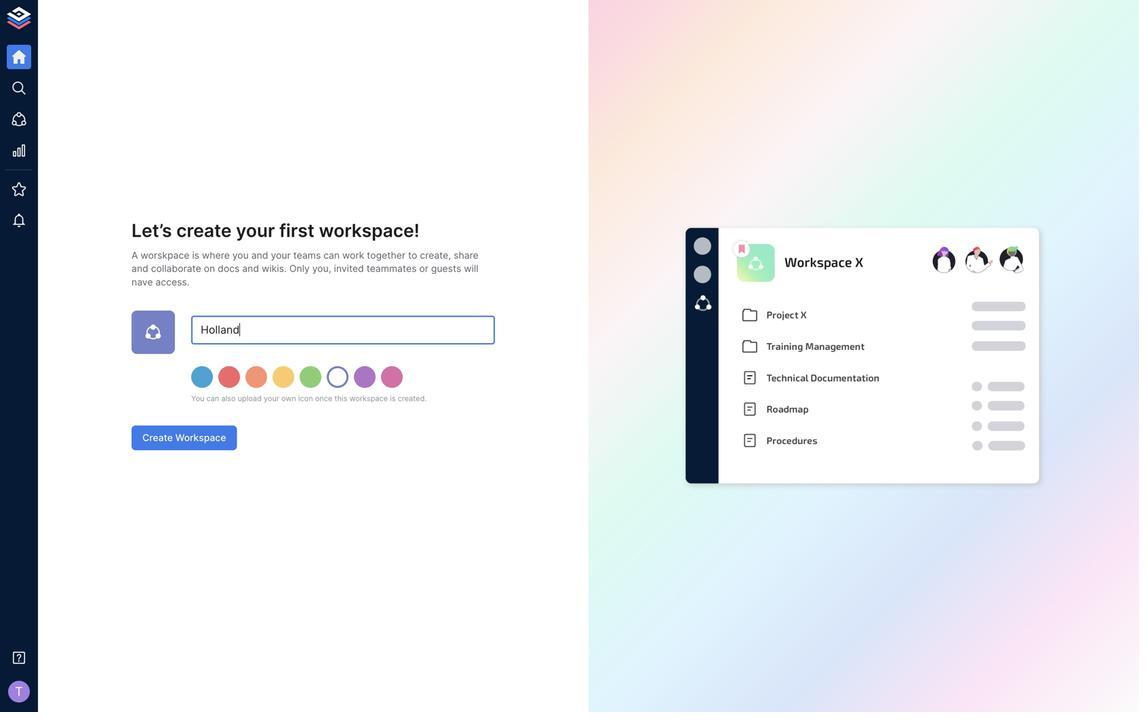 Task type: vqa. For each thing, say whether or not it's contained in the screenshot.
1st help image from the top
no



Task type: locate. For each thing, give the bounding box(es) containing it.
share
[[454, 250, 479, 261]]

1 vertical spatial can
[[207, 394, 219, 403]]

0 vertical spatial your
[[236, 220, 275, 242]]

you
[[233, 250, 249, 261]]

wikis.
[[262, 263, 287, 275]]

t button
[[4, 677, 34, 707]]

0 horizontal spatial is
[[192, 250, 199, 261]]

create workspace button
[[132, 426, 237, 450]]

upload
[[238, 394, 262, 403]]

your up wikis.
[[271, 250, 291, 261]]

you
[[191, 394, 204, 403]]

can right you
[[207, 394, 219, 403]]

and
[[251, 250, 268, 261], [132, 263, 148, 275], [242, 263, 259, 275]]

this
[[335, 394, 348, 403]]

docs
[[218, 263, 240, 275]]

1 horizontal spatial is
[[390, 394, 396, 403]]

is left where
[[192, 250, 199, 261]]

Marketing Team, Project X, Personal, etc. text field
[[191, 316, 495, 345]]

is
[[192, 250, 199, 261], [390, 394, 396, 403]]

can up you,
[[324, 250, 340, 261]]

0 vertical spatial is
[[192, 250, 199, 261]]

workspace
[[175, 432, 226, 444]]

0 vertical spatial can
[[324, 250, 340, 261]]

your up you
[[236, 220, 275, 242]]

icon
[[298, 394, 313, 403]]

and down you
[[242, 263, 259, 275]]

is left created.
[[390, 394, 396, 403]]

created.
[[398, 394, 427, 403]]

create
[[142, 432, 173, 444]]

0 horizontal spatial can
[[207, 394, 219, 403]]

nave
[[132, 276, 153, 288]]

together
[[367, 250, 406, 261]]

your left own on the bottom left of the page
[[264, 394, 279, 403]]

create workspace
[[142, 432, 226, 444]]

first
[[279, 220, 315, 242]]

a worskpace is where you and your teams can work together to create, share and collaborate on docs and wikis. only you, invited teammates or guests will nave access.
[[132, 250, 479, 288]]

1 vertical spatial your
[[271, 250, 291, 261]]

1 horizontal spatial can
[[324, 250, 340, 261]]

your
[[236, 220, 275, 242], [271, 250, 291, 261], [264, 394, 279, 403]]

let's
[[132, 220, 172, 242]]

can
[[324, 250, 340, 261], [207, 394, 219, 403]]

own
[[282, 394, 296, 403]]



Task type: describe. For each thing, give the bounding box(es) containing it.
create,
[[420, 250, 451, 261]]

you can also upload your own icon once this workspace is created.
[[191, 394, 427, 403]]

t
[[15, 684, 23, 699]]

workspace
[[350, 394, 388, 403]]

also
[[221, 394, 236, 403]]

create
[[176, 220, 232, 242]]

once
[[315, 394, 333, 403]]

1 vertical spatial is
[[390, 394, 396, 403]]

your inside a worskpace is where you and your teams can work together to create, share and collaborate on docs and wikis. only you, invited teammates or guests will nave access.
[[271, 250, 291, 261]]

workspace!
[[319, 220, 420, 242]]

will
[[464, 263, 479, 275]]

is inside a worskpace is where you and your teams can work together to create, share and collaborate on docs and wikis. only you, invited teammates or guests will nave access.
[[192, 250, 199, 261]]

worskpace
[[141, 250, 190, 261]]

you,
[[312, 263, 331, 275]]

invited
[[334, 263, 364, 275]]

to
[[408, 250, 417, 261]]

collaborate
[[151, 263, 201, 275]]

teams
[[293, 250, 321, 261]]

on
[[204, 263, 215, 275]]

where
[[202, 250, 230, 261]]

a
[[132, 250, 138, 261]]

work
[[343, 250, 364, 261]]

and up nave at the top left of the page
[[132, 263, 148, 275]]

guests
[[431, 263, 461, 275]]

only
[[289, 263, 310, 275]]

or
[[419, 263, 429, 275]]

2 vertical spatial your
[[264, 394, 279, 403]]

teammates
[[367, 263, 417, 275]]

and right you
[[251, 250, 268, 261]]

access.
[[156, 276, 190, 288]]

let's create your first workspace!
[[132, 220, 420, 242]]

can inside a worskpace is where you and your teams can work together to create, share and collaborate on docs and wikis. only you, invited teammates or guests will nave access.
[[324, 250, 340, 261]]



